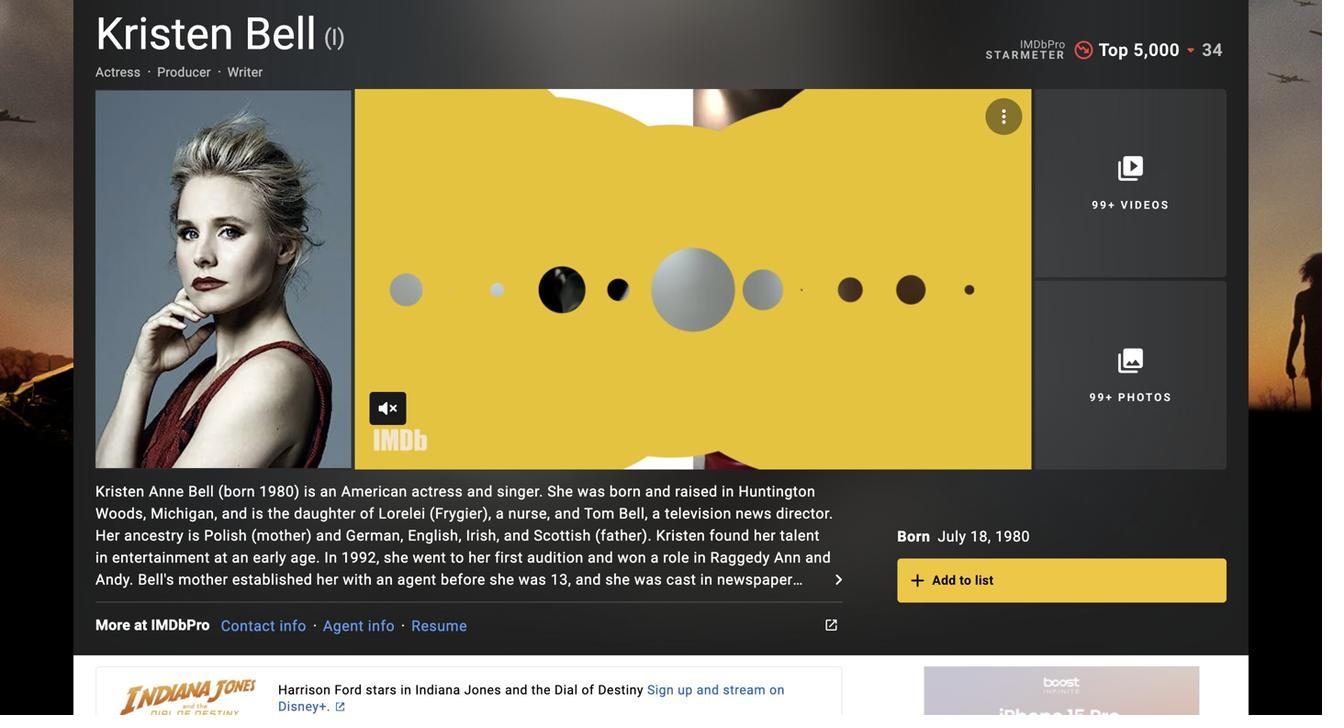 Task type: locate. For each thing, give the bounding box(es) containing it.
lessons.
[[702, 593, 760, 611]]

at inside button
[[134, 617, 147, 634]]

1 horizontal spatial in
[[474, 681, 488, 699]]

an down polish
[[232, 549, 249, 566]]

1 vertical spatial first
[[416, 703, 444, 715]]

99+ videos
[[1092, 199, 1170, 212]]

1 vertical spatial is
[[252, 505, 264, 522]]

resume
[[411, 617, 467, 635]]

a
[[496, 505, 504, 522], [652, 505, 661, 522], [651, 549, 659, 566]]

part
[[205, 637, 233, 655]]

bell up school,
[[764, 593, 790, 611]]

where up same
[[228, 681, 270, 699]]

1 horizontal spatial television
[[665, 505, 731, 522]]

is down michigan,
[[188, 527, 200, 544]]

1 vertical spatial kristen
[[95, 483, 145, 500]]

of
[[360, 505, 374, 522], [594, 637, 608, 655], [175, 659, 189, 677], [275, 659, 289, 677], [147, 681, 162, 699], [769, 681, 784, 699]]

the
[[268, 505, 290, 522], [242, 615, 264, 633], [479, 637, 501, 655], [166, 681, 188, 699], [713, 681, 735, 699]]

1 horizontal spatial won
[[618, 549, 646, 566]]

talent
[[780, 527, 820, 544]]

2 vertical spatial is
[[188, 527, 200, 544]]

english,
[[408, 527, 462, 544]]

1 horizontal spatial tom
[[584, 505, 615, 522]]

top 5,000
[[1099, 39, 1180, 60]]

entertainment
[[112, 549, 210, 566]]

info
[[280, 617, 307, 635], [368, 617, 395, 635]]

1 horizontal spatial first
[[495, 549, 523, 566]]

bell up "writer"
[[244, 8, 317, 60]]

she up nurse,
[[547, 483, 573, 500]]

99+
[[1092, 199, 1116, 212], [1089, 391, 1114, 404]]

the down the 1980)
[[268, 505, 290, 522]]

was
[[577, 483, 605, 500], [519, 571, 547, 588], [634, 571, 662, 588]]

group
[[355, 89, 1031, 470], [95, 89, 351, 470]]

top
[[1099, 39, 1129, 60]]

18,
[[970, 528, 991, 545]]

the up sawyer.
[[166, 681, 188, 699]]

1 horizontal spatial where
[[228, 681, 270, 699]]

her
[[95, 527, 120, 544]]

1 horizontal spatial at
[[214, 549, 228, 566]]

tom down the school at the bottom of the page
[[112, 703, 143, 715]]

imdbpro up the took
[[151, 617, 210, 634]]

and up scottish
[[555, 505, 580, 522]]

99+ for 99+ photos
[[1089, 391, 1114, 404]]

an right with
[[376, 571, 393, 588]]

lorelei
[[378, 505, 425, 522]]

shrine
[[612, 615, 656, 633]]

and up "oz."
[[302, 637, 328, 655]]

99+ videos button
[[1035, 89, 1227, 277]]

on
[[769, 682, 785, 698]]

1 group from the left
[[355, 89, 1031, 470]]

in down her
[[95, 549, 108, 566]]

and down the daughter
[[316, 527, 342, 544]]

(frygier),
[[430, 505, 492, 522]]

launch image
[[820, 614, 842, 636]]

tom up (father).
[[584, 505, 615, 522]]

tom
[[584, 505, 615, 522], [112, 703, 143, 715]]

in up credited
[[474, 681, 488, 699]]

of down the took
[[175, 659, 189, 677]]

uncredited
[[117, 615, 190, 633]]

0 vertical spatial 99+
[[1092, 199, 1116, 212]]

0 horizontal spatial is
[[188, 527, 200, 544]]

0 horizontal spatial at
[[134, 617, 147, 634]]

1 horizontal spatial imdbpro
[[1020, 38, 1066, 51]]

is down (born
[[252, 505, 264, 522]]

at
[[214, 549, 228, 566], [134, 617, 147, 634]]

0 horizontal spatial television
[[237, 593, 304, 611]]

to up "before"
[[450, 549, 464, 566]]

wizard
[[223, 659, 271, 677]]

list
[[975, 573, 994, 588]]

popularity down image
[[1073, 39, 1095, 61]]

to inside add to list button
[[960, 573, 971, 588]]

and inside sign up and stream on disney+.
[[697, 682, 719, 698]]

0 horizontal spatial in
[[324, 549, 337, 566]]

that
[[204, 703, 235, 715]]

in up part
[[225, 615, 238, 633]]

theater.
[[418, 681, 470, 699]]

0 horizontal spatial she
[[416, 637, 442, 655]]

2 info from the left
[[368, 617, 395, 635]]

in inside the bell attended shrine catholic high school, where she took part in drama and music club. she won the starring role of dorothy in her high school's production of the wizard of oz. after graduation bell moved to new york city to attend prestigious tisch school of the arts, where she studied musical theater. in 2001, bell left university to play the role of becky in tom sawyer. that same year, she made her first credited debut in
[[474, 681, 488, 699]]

high
[[721, 615, 753, 633]]

1 horizontal spatial info
[[368, 617, 395, 635]]

info for contact info
[[280, 617, 307, 635]]

add
[[932, 573, 956, 588]]

(born
[[218, 483, 255, 500]]

had
[[794, 593, 820, 611]]

kristen bell, star of netflix's "the woman in the house across the street from the girl in the window," answers fan questions and shares everything from her first celebrity crush, where she developed her trademark sarcasm, her terms for joining the marvel cinematic universe, and anna's future in the 'frozen' franchise. image
[[355, 89, 1031, 470]]

1 horizontal spatial is
[[252, 505, 264, 522]]

found
[[709, 527, 750, 544]]

add image
[[906, 570, 929, 592]]

0 vertical spatial imdbpro
[[1020, 38, 1066, 51]]

0 vertical spatial is
[[304, 483, 316, 500]]

was up private
[[634, 571, 662, 588]]

arrow drop down image
[[1180, 39, 1202, 61]]

1 vertical spatial she
[[416, 637, 442, 655]]

0 horizontal spatial imdbpro
[[151, 617, 210, 634]]

0 horizontal spatial info
[[280, 617, 307, 635]]

99+ for 99+ videos
[[1092, 199, 1116, 212]]

high
[[714, 637, 744, 655]]

add to list
[[932, 573, 994, 588]]

add to list button
[[897, 559, 1227, 603]]

kristen up producer
[[95, 8, 233, 60]]

up
[[678, 682, 693, 698]]

born
[[610, 483, 641, 500]]

in
[[324, 549, 337, 566], [474, 681, 488, 699]]

she down the more at imdbpro
[[141, 637, 166, 655]]

advertisements
[[95, 593, 203, 611]]

kristen
[[95, 8, 233, 60], [95, 483, 145, 500], [656, 527, 705, 544]]

she down "resume"
[[416, 637, 442, 655]]

0 vertical spatial kristen
[[95, 8, 233, 60]]

was left 'born'
[[577, 483, 605, 500]]

1 vertical spatial won
[[446, 637, 475, 655]]

1 vertical spatial at
[[134, 617, 147, 634]]

0 horizontal spatial won
[[446, 637, 475, 655]]

to down the dorothy
[[637, 659, 651, 677]]

0 horizontal spatial first
[[416, 703, 444, 715]]

0 vertical spatial at
[[214, 549, 228, 566]]

1 horizontal spatial was
[[577, 483, 605, 500]]

she up private
[[605, 571, 630, 588]]

her
[[754, 527, 776, 544], [468, 549, 491, 566], [316, 571, 339, 588], [687, 637, 710, 655], [390, 703, 412, 715]]

1 vertical spatial in
[[474, 681, 488, 699]]

imdbpro inside button
[[151, 617, 210, 634]]

0 horizontal spatial where
[[95, 637, 137, 655]]

1 vertical spatial 99+
[[1089, 391, 1114, 404]]

info for agent info
[[368, 617, 395, 635]]

kristen for bell
[[95, 8, 233, 60]]

in down left
[[553, 703, 565, 715]]

was up also
[[519, 571, 547, 588]]

the down prestigious
[[713, 681, 735, 699]]

where down "more"
[[95, 637, 137, 655]]

0 vertical spatial tom
[[584, 505, 615, 522]]

won down (father).
[[618, 549, 646, 566]]

is up the daughter
[[304, 483, 316, 500]]

to down starring
[[518, 659, 532, 677]]

mother
[[178, 571, 228, 588]]

0 horizontal spatial tom
[[112, 703, 143, 715]]

1 vertical spatial tom
[[112, 703, 143, 715]]

(i)
[[324, 24, 345, 50]]

and inside the bell attended shrine catholic high school, where she took part in drama and music club. she won the starring role of dorothy in her high school's production of the wizard of oz. after graduation bell moved to new york city to attend prestigious tisch school of the arts, where she studied musical theater. in 2001, bell left university to play the role of becky in tom sawyer. that same year, she made her first credited debut in
[[302, 637, 328, 655]]

won
[[618, 549, 646, 566], [446, 637, 475, 655]]

she up the 1998.
[[494, 593, 519, 611]]

kristen bell (i)
[[95, 8, 345, 60]]

television down raised
[[665, 505, 731, 522]]

0 vertical spatial she
[[547, 483, 573, 500]]

at down advertisements
[[134, 617, 147, 634]]

first down theater.
[[416, 703, 444, 715]]

at inside kristen anne bell (born 1980) is an american actress and singer. she was born and raised in huntington woods, michigan, and is the daughter of lorelei (frygier), a nurse, and tom bell, a television news director. her ancestry is polish (mother) and german, english, irish, and scottish (father). kristen found her talent in entertainment at an early age. in 1992, she went to her first audition and won a role in raggedy ann and andy. bell's mother established her with an agent before she was 13, and she was cast in newspaper advertisements and television commercials. at this time, she also began private acting lessons. bell had an uncredited role in the film
[[214, 549, 228, 566]]

city
[[606, 659, 633, 677]]

info up club.
[[368, 617, 395, 635]]

she up year,
[[274, 681, 299, 699]]

and down mother
[[207, 593, 233, 611]]

year,
[[282, 703, 314, 715]]

imdbpro
[[1020, 38, 1066, 51], [151, 617, 210, 634]]

prestigious
[[703, 659, 781, 677]]

0 vertical spatial in
[[324, 549, 337, 566]]

videos
[[1121, 199, 1170, 212]]

she
[[384, 549, 409, 566], [490, 571, 514, 588], [605, 571, 630, 588], [494, 593, 519, 611], [141, 637, 166, 655], [274, 681, 299, 699], [318, 703, 343, 715]]

and
[[467, 483, 493, 500], [645, 483, 671, 500], [222, 505, 248, 522], [555, 505, 580, 522], [316, 527, 342, 544], [504, 527, 530, 544], [588, 549, 613, 566], [805, 549, 831, 566], [575, 571, 601, 588], [207, 593, 233, 611], [302, 637, 328, 655], [697, 682, 719, 698]]

the up moved
[[479, 637, 501, 655]]

her down catholic
[[687, 637, 710, 655]]

imdbpro left the popularity down image
[[1020, 38, 1066, 51]]

1 horizontal spatial group
[[355, 89, 1031, 470]]

first down irish,
[[495, 549, 523, 566]]

99+ photos button
[[1035, 281, 1227, 470]]

role down prestigious
[[739, 681, 765, 699]]

daughter
[[294, 505, 356, 522]]

she inside kristen anne bell (born 1980) is an american actress and singer. she was born and raised in huntington woods, michigan, and is the daughter of lorelei (frygier), a nurse, and tom bell, a television news director. her ancestry is polish (mother) and german, english, irish, and scottish (father). kristen found her talent in entertainment at an early age. in 1992, she went to her first audition and won a role in raggedy ann and andy. bell's mother established her with an agent before she was 13, and she was cast in newspaper advertisements and television commercials. at this time, she also began private acting lessons. bell had an uncredited role in the film
[[547, 483, 573, 500]]

to left list
[[960, 573, 971, 588]]

in right cast
[[700, 571, 713, 588]]

polish
[[204, 527, 247, 544]]

bell's
[[138, 571, 174, 588]]

kristen for anne
[[95, 483, 145, 500]]

and down (born
[[222, 505, 248, 522]]

an
[[320, 483, 337, 500], [232, 549, 249, 566], [376, 571, 393, 588], [95, 615, 112, 633]]

1 vertical spatial imdbpro
[[151, 617, 210, 634]]

info up the 'drama'
[[280, 617, 307, 635]]

99+ left photos
[[1089, 391, 1114, 404]]

a right bell,
[[652, 505, 661, 522]]

and right "up"
[[697, 682, 719, 698]]

television down established
[[237, 593, 304, 611]]

won down resume button at left
[[446, 637, 475, 655]]

a up irish,
[[496, 505, 504, 522]]

a down (father).
[[651, 549, 659, 566]]

in up cast
[[694, 549, 706, 566]]

0 horizontal spatial group
[[95, 89, 351, 470]]

time,
[[455, 593, 490, 611]]

attend
[[655, 659, 699, 677]]

kristen up woods,
[[95, 483, 145, 500]]

starring
[[505, 637, 559, 655]]

1 vertical spatial where
[[228, 681, 270, 699]]

0 vertical spatial television
[[665, 505, 731, 522]]

0 vertical spatial first
[[495, 549, 523, 566]]

0 vertical spatial where
[[95, 637, 137, 655]]

ann
[[774, 549, 801, 566]]

and up began on the left of page
[[575, 571, 601, 588]]

she
[[547, 483, 573, 500], [416, 637, 442, 655]]

more at imdbpro
[[95, 617, 210, 634]]

99+ left videos
[[1092, 199, 1116, 212]]

attended
[[546, 615, 608, 633]]

1 horizontal spatial she
[[547, 483, 573, 500]]

1 info from the left
[[280, 617, 307, 635]]

99+ photos
[[1089, 391, 1172, 404]]

more at imdbpro button
[[95, 614, 221, 636]]

won inside the bell attended shrine catholic high school, where she took part in drama and music club. she won the starring role of dorothy in her high school's production of the wizard of oz. after graduation bell moved to new york city to attend prestigious tisch school of the arts, where she studied musical theater. in 2001, bell left university to play the role of becky in tom sawyer. that same year, she made her first credited debut in
[[446, 637, 475, 655]]

and down talent at right
[[805, 549, 831, 566]]

0 vertical spatial won
[[618, 549, 646, 566]]

left
[[564, 681, 587, 699]]

1 vertical spatial television
[[237, 593, 304, 611]]

kristen up cast
[[656, 527, 705, 544]]

of down american
[[360, 505, 374, 522]]

at down polish
[[214, 549, 228, 566]]

in right age.
[[324, 549, 337, 566]]



Task type: vqa. For each thing, say whether or not it's contained in the screenshot.
'Checkbox'
no



Task type: describe. For each thing, give the bounding box(es) containing it.
won inside kristen anne bell (born 1980) is an american actress and singer. she was born and raised in huntington woods, michigan, and is the daughter of lorelei (frygier), a nurse, and tom bell, a television news director. her ancestry is polish (mother) and german, english, irish, and scottish (father). kristen found her talent in entertainment at an early age. in 1992, she went to her first audition and won a role in raggedy ann and andy. bell's mother established her with an agent before she was 13, and she was cast in newspaper advertisements and television commercials. at this time, she also began private acting lessons. bell had an uncredited role in the film
[[618, 549, 646, 566]]

graduation
[[359, 659, 433, 677]]

video autoplay preference image
[[993, 105, 1015, 127]]

of up sawyer.
[[147, 681, 162, 699]]

imdbpro inside the 'imdbpro starmeter'
[[1020, 38, 1066, 51]]

tom inside kristen anne bell (born 1980) is an american actress and singer. she was born and raised in huntington woods, michigan, and is the daughter of lorelei (frygier), a nurse, and tom bell, a television news director. her ancestry is polish (mother) and german, english, irish, and scottish (father). kristen found her talent in entertainment at an early age. in 1992, she went to her first audition and won a role in raggedy ann and andy. bell's mother established her with an agent before she was 13, and she was cast in newspaper advertisements and television commercials. at this time, she also began private acting lessons. bell had an uncredited role in the film
[[584, 505, 615, 522]]

13,
[[551, 571, 571, 588]]

began
[[556, 593, 599, 611]]

bell up starring
[[516, 615, 542, 633]]

news
[[736, 505, 772, 522]]

she inside the bell attended shrine catholic high school, where she took part in drama and music club. she won the starring role of dorothy in her high school's production of the wizard of oz. after graduation bell moved to new york city to attend prestigious tisch school of the arts, where she studied musical theater. in 2001, bell left university to play the role of becky in tom sawyer. that same year, she made her first credited debut in
[[416, 637, 442, 655]]

moved
[[467, 659, 514, 677]]

2 horizontal spatial was
[[634, 571, 662, 588]]

in right raised
[[722, 483, 734, 500]]

2 group from the left
[[95, 89, 351, 470]]

in up attend
[[671, 637, 683, 655]]

anne
[[149, 483, 184, 500]]

agent
[[323, 617, 364, 635]]

with
[[343, 571, 372, 588]]

commercials.
[[308, 593, 402, 611]]

actress
[[411, 483, 463, 500]]

more
[[95, 617, 130, 634]]

raised
[[675, 483, 718, 500]]

club.
[[378, 637, 412, 655]]

her left with
[[316, 571, 339, 588]]

contact info
[[221, 617, 307, 635]]

she down the studied
[[318, 703, 343, 715]]

an down andy.
[[95, 615, 112, 633]]

2 vertical spatial kristen
[[656, 527, 705, 544]]

scottish
[[534, 527, 591, 544]]

first inside kristen anne bell (born 1980) is an american actress and singer. she was born and raised in huntington woods, michigan, and is the daughter of lorelei (frygier), a nurse, and tom bell, a television news director. her ancestry is polish (mother) and german, english, irish, and scottish (father). kristen found her talent in entertainment at an early age. in 1992, she went to her first audition and won a role in raggedy ann and andy. bell's mother established her with an agent before she was 13, and she was cast in newspaper advertisements and television commercials. at this time, she also began private acting lessons. bell had an uncredited role in the film
[[495, 549, 523, 566]]

in down time,
[[460, 615, 473, 633]]

in down contact
[[237, 637, 250, 655]]

role up part
[[194, 615, 221, 633]]

in down the school at the bottom of the page
[[95, 703, 108, 715]]

director.
[[776, 505, 833, 522]]

0 horizontal spatial was
[[519, 571, 547, 588]]

she up time,
[[490, 571, 514, 588]]

resume button
[[411, 617, 467, 635]]

to left "up"
[[662, 681, 676, 699]]

the
[[193, 659, 219, 677]]

her down irish,
[[468, 549, 491, 566]]

bell,
[[619, 505, 648, 522]]

kristen anne bell (born 1980) is an american actress and singer. she was born and raised in huntington woods, michigan, and is the daughter of lorelei (frygier), a nurse, and tom bell, a television news director. her ancestry is polish (mother) and german, english, irish, and scottish (father). kristen found her talent in entertainment at an early age. in 1992, she went to her first audition and won a role in raggedy ann and andy. bell's mother established her with an agent before she was 13, and she was cast in newspaper advertisements and television commercials. at this time, she also began private acting lessons. bell had an uncredited role in the film
[[95, 483, 833, 633]]

at
[[406, 593, 421, 611]]

and down nurse,
[[504, 527, 530, 544]]

agent
[[397, 571, 437, 588]]

age.
[[291, 549, 320, 566]]

after
[[320, 659, 354, 677]]

york
[[571, 659, 602, 677]]

1980)
[[259, 483, 300, 500]]

took
[[170, 637, 201, 655]]

becky
[[788, 681, 829, 699]]

school
[[95, 681, 143, 699]]

music
[[332, 637, 374, 655]]

bell up theater.
[[437, 659, 463, 677]]

school's
[[748, 637, 805, 655]]

drama
[[254, 637, 298, 655]]

arts,
[[192, 681, 224, 699]]

debut
[[509, 703, 549, 715]]

video player application
[[355, 89, 1031, 470]]

in inside kristen anne bell (born 1980) is an american actress and singer. she was born and raised in huntington woods, michigan, and is the daughter of lorelei (frygier), a nurse, and tom bell, a television news director. her ancestry is polish (mother) and german, english, irish, and scottish (father). kristen found her talent in entertainment at an early age. in 1992, she went to her first audition and won a role in raggedy ann and andy. bell's mother established her with an agent before she was 13, and she was cast in newspaper advertisements and television commercials. at this time, she also began private acting lessons. bell had an uncredited role in the film
[[324, 549, 337, 566]]

volume off image
[[377, 398, 399, 420]]

sign up and stream on disney+. link
[[95, 666, 842, 715]]

raggedy
[[710, 549, 770, 566]]

of up "york"
[[594, 637, 608, 655]]

agent info button
[[323, 617, 395, 635]]

2 horizontal spatial is
[[304, 483, 316, 500]]

an up the daughter
[[320, 483, 337, 500]]

and up (frygier),
[[467, 483, 493, 500]]

role down attended
[[563, 637, 590, 655]]

bell up michigan,
[[188, 483, 214, 500]]

bell down new
[[534, 681, 560, 699]]

private
[[603, 593, 650, 611]]

tisch
[[785, 659, 823, 677]]

starmeter
[[986, 49, 1066, 61]]

same
[[240, 703, 278, 715]]

acting
[[655, 593, 698, 611]]

of left 'becky'
[[769, 681, 784, 699]]

2001,
[[492, 681, 530, 699]]

musical
[[359, 681, 413, 699]]

of inside kristen anne bell (born 1980) is an american actress and singer. she was born and raised in huntington woods, michigan, and is the daughter of lorelei (frygier), a nurse, and tom bell, a television news director. her ancestry is polish (mother) and german, english, irish, and scottish (father). kristen found her talent in entertainment at an early age. in 1992, she went to her first audition and won a role in raggedy ann and andy. bell's mother established her with an agent before she was 13, and she was cast in newspaper advertisements and television commercials. at this time, she also began private acting lessons. bell had an uncredited role in the film
[[360, 505, 374, 522]]

film
[[268, 615, 295, 633]]

university
[[591, 681, 658, 699]]

audition
[[527, 549, 584, 566]]

role up cast
[[663, 549, 689, 566]]

andy.
[[95, 571, 134, 588]]

writer
[[227, 65, 263, 80]]

early
[[253, 549, 287, 566]]

she up agent
[[384, 549, 409, 566]]

catholic
[[660, 615, 717, 633]]

(mother)
[[251, 527, 312, 544]]

production
[[95, 659, 170, 677]]

contact info button
[[221, 617, 307, 635]]

ancestry
[[124, 527, 184, 544]]

huntington
[[738, 483, 816, 500]]

kristen bell image
[[95, 90, 351, 468]]

watch kristen bell answers your fan questions element
[[355, 89, 1031, 470]]

first inside the bell attended shrine catholic high school, where she took part in drama and music club. she won the starring role of dorothy in her high school's production of the wizard of oz. after graduation bell moved to new york city to attend prestigious tisch school of the arts, where she studied musical theater. in 2001, bell left university to play the role of becky in tom sawyer. that same year, she made her first credited debut in
[[416, 703, 444, 715]]

to inside kristen anne bell (born 1980) is an american actress and singer. she was born and raised in huntington woods, michigan, and is the daughter of lorelei (frygier), a nurse, and tom bell, a television news director. her ancestry is polish (mother) and german, english, irish, and scottish (father). kristen found her talent in entertainment at an early age. in 1992, she went to her first audition and won a role in raggedy ann and andy. bell's mother established her with an agent before she was 13, and she was cast in newspaper advertisements and television commercials. at this time, she also began private acting lessons. bell had an uncredited role in the film
[[450, 549, 464, 566]]

and down (father).
[[588, 549, 613, 566]]

credited
[[448, 703, 505, 715]]

oz.
[[293, 659, 316, 677]]

photos
[[1118, 391, 1172, 404]]

of left "oz."
[[275, 659, 289, 677]]

the left the film
[[242, 615, 264, 633]]

disney+.
[[278, 699, 331, 714]]

contact
[[221, 617, 275, 635]]

(father).
[[595, 527, 652, 544]]

german,
[[346, 527, 404, 544]]

imdbpro starmeter
[[986, 38, 1066, 61]]

and right 'born'
[[645, 483, 671, 500]]

born
[[897, 528, 930, 545]]

her down news on the right bottom of page
[[754, 527, 776, 544]]

1998.
[[477, 615, 516, 633]]

5,000
[[1133, 39, 1180, 60]]

july
[[938, 528, 966, 545]]

34
[[1202, 39, 1223, 60]]

her down musical
[[390, 703, 412, 715]]

tom inside the bell attended shrine catholic high school, where she took part in drama and music club. she won the starring role of dorothy in her high school's production of the wizard of oz. after graduation bell moved to new york city to attend prestigious tisch school of the arts, where she studied musical theater. in 2001, bell left university to play the role of becky in tom sawyer. that same year, she made her first credited debut in
[[112, 703, 143, 715]]

school,
[[758, 615, 808, 633]]

sign
[[647, 682, 674, 698]]



